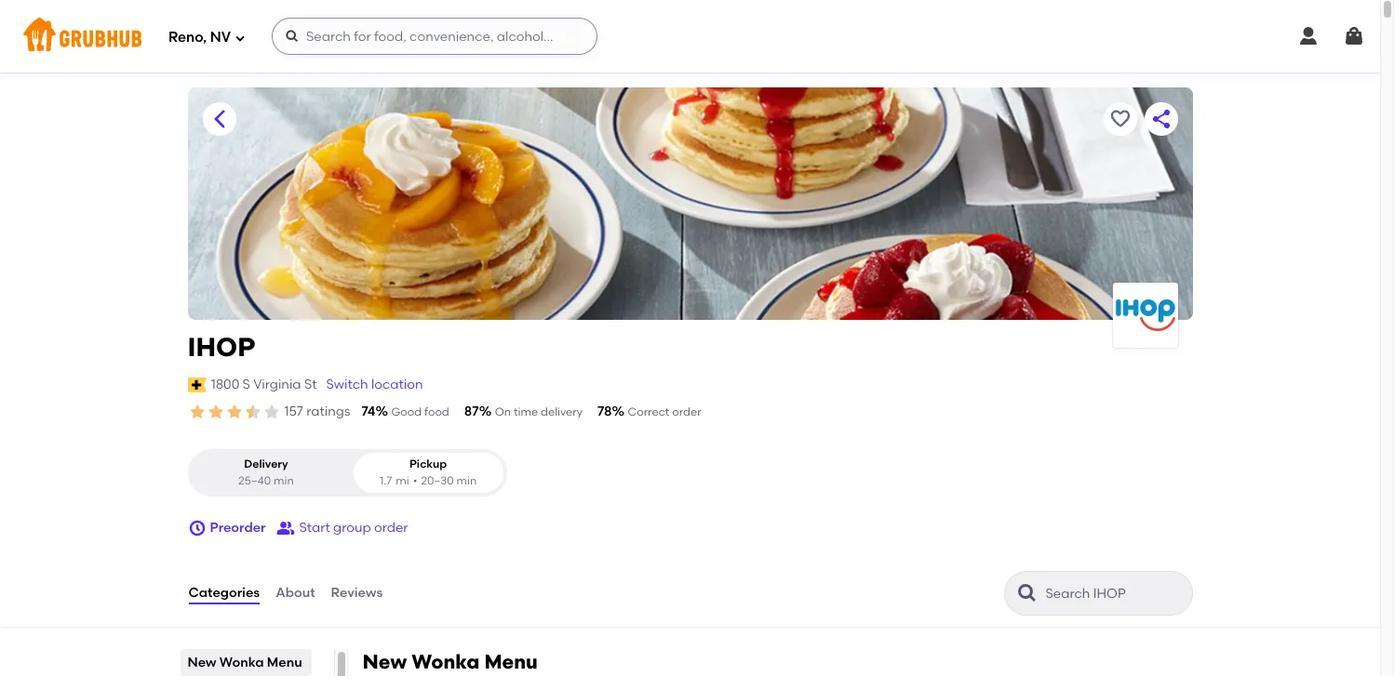 Task type: locate. For each thing, give the bounding box(es) containing it.
2 horizontal spatial svg image
[[1344, 25, 1366, 47]]

0 vertical spatial order
[[672, 406, 702, 419]]

start group order button
[[277, 512, 408, 546]]

25–40
[[238, 475, 271, 488]]

0 horizontal spatial menu
[[267, 656, 302, 671]]

categories
[[189, 586, 260, 601]]

nv
[[210, 29, 231, 45]]

min
[[274, 475, 294, 488], [457, 475, 477, 488]]

new wonka menu
[[363, 651, 538, 674], [188, 656, 302, 671]]

2 min from the left
[[457, 475, 477, 488]]

ihop logo image
[[1113, 283, 1178, 348]]

new inside tab
[[188, 656, 216, 671]]

main navigation navigation
[[0, 0, 1381, 73]]

0 horizontal spatial new
[[188, 656, 216, 671]]

1.7
[[380, 475, 392, 488]]

order right "group"
[[374, 520, 408, 536]]

location
[[371, 377, 423, 393]]

option group
[[188, 450, 507, 497]]

people icon image
[[277, 520, 296, 538]]

new down the 'reviews' button
[[363, 651, 407, 674]]

0 horizontal spatial wonka
[[220, 656, 264, 671]]

on
[[495, 406, 511, 419]]

0 horizontal spatial order
[[374, 520, 408, 536]]

wonka
[[412, 651, 480, 674], [220, 656, 264, 671]]

menu
[[485, 651, 538, 674], [267, 656, 302, 671]]

0 horizontal spatial svg image
[[235, 32, 246, 43]]

pickup 1.7 mi • 20–30 min
[[380, 458, 477, 488]]

on time delivery
[[495, 406, 583, 419]]

1 horizontal spatial menu
[[485, 651, 538, 674]]

order
[[672, 406, 702, 419], [374, 520, 408, 536]]

min down delivery
[[274, 475, 294, 488]]

reno,
[[169, 29, 207, 45]]

switch location button
[[325, 375, 424, 396]]

1 horizontal spatial svg image
[[285, 29, 300, 44]]

virginia
[[253, 377, 301, 393]]

•
[[413, 475, 418, 488]]

0 horizontal spatial min
[[274, 475, 294, 488]]

save this restaurant button
[[1104, 102, 1137, 136]]

new
[[363, 651, 407, 674], [188, 656, 216, 671]]

min right 20–30
[[457, 475, 477, 488]]

option group containing delivery 25–40 min
[[188, 450, 507, 497]]

svg image
[[1298, 25, 1320, 47], [1344, 25, 1366, 47], [188, 520, 206, 538]]

svg image
[[285, 29, 300, 44], [235, 32, 246, 43]]

1 horizontal spatial min
[[457, 475, 477, 488]]

switch
[[326, 377, 368, 393]]

1 vertical spatial order
[[374, 520, 408, 536]]

20–30
[[421, 475, 454, 488]]

ihop
[[188, 331, 255, 363]]

svg image inside "preorder" button
[[188, 520, 206, 538]]

Search for food, convenience, alcohol... search field
[[272, 18, 598, 55]]

1 horizontal spatial new
[[363, 651, 407, 674]]

order inside start group order button
[[374, 520, 408, 536]]

157 ratings
[[284, 404, 350, 420]]

good food
[[391, 406, 449, 419]]

new down categories button
[[188, 656, 216, 671]]

time
[[514, 406, 538, 419]]

1 min from the left
[[274, 475, 294, 488]]

78
[[598, 404, 612, 420]]

food
[[425, 406, 449, 419]]

about button
[[275, 561, 316, 628]]

0 horizontal spatial svg image
[[188, 520, 206, 538]]

1800
[[211, 377, 240, 393]]

1800 s virginia st button
[[210, 375, 318, 396]]

order right correct
[[672, 406, 702, 419]]

group
[[333, 520, 371, 536]]

star icon image
[[188, 403, 206, 422], [206, 403, 225, 422], [225, 403, 243, 422], [243, 403, 262, 422], [243, 403, 262, 422], [262, 403, 281, 422]]

ratings
[[306, 404, 350, 420]]

0 horizontal spatial new wonka menu
[[188, 656, 302, 671]]

delivery
[[541, 406, 583, 419]]



Task type: describe. For each thing, give the bounding box(es) containing it.
start group order
[[299, 520, 408, 536]]

74
[[362, 404, 376, 420]]

menu inside tab
[[267, 656, 302, 671]]

correct
[[628, 406, 670, 419]]

delivery 25–40 min
[[238, 458, 294, 488]]

search icon image
[[1016, 583, 1039, 605]]

new wonka menu inside tab
[[188, 656, 302, 671]]

subscription pass image
[[188, 378, 206, 393]]

reno, nv
[[169, 29, 231, 45]]

1 horizontal spatial new wonka menu
[[363, 651, 538, 674]]

1 horizontal spatial svg image
[[1298, 25, 1320, 47]]

switch location
[[326, 377, 423, 393]]

s
[[243, 377, 250, 393]]

categories button
[[188, 561, 261, 628]]

reviews
[[331, 586, 383, 601]]

1 horizontal spatial order
[[672, 406, 702, 419]]

mi
[[396, 475, 409, 488]]

good
[[391, 406, 422, 419]]

preorder button
[[188, 512, 266, 546]]

share icon image
[[1150, 108, 1173, 130]]

preorder
[[210, 520, 266, 536]]

Search IHOP search field
[[1044, 586, 1187, 603]]

pickup
[[410, 458, 447, 471]]

save this restaurant image
[[1109, 108, 1132, 130]]

87
[[464, 404, 479, 420]]

correct order
[[628, 406, 702, 419]]

157
[[284, 404, 303, 420]]

st
[[304, 377, 317, 393]]

min inside pickup 1.7 mi • 20–30 min
[[457, 475, 477, 488]]

min inside delivery 25–40 min
[[274, 475, 294, 488]]

new wonka menu tab
[[188, 654, 304, 673]]

1800 s virginia st
[[211, 377, 317, 393]]

caret left icon image
[[208, 108, 230, 130]]

wonka inside tab
[[220, 656, 264, 671]]

delivery
[[244, 458, 288, 471]]

reviews button
[[330, 561, 384, 628]]

about
[[276, 586, 315, 601]]

start
[[299, 520, 330, 536]]

1 horizontal spatial wonka
[[412, 651, 480, 674]]



Task type: vqa. For each thing, say whether or not it's contained in the screenshot.
"Pizza"
no



